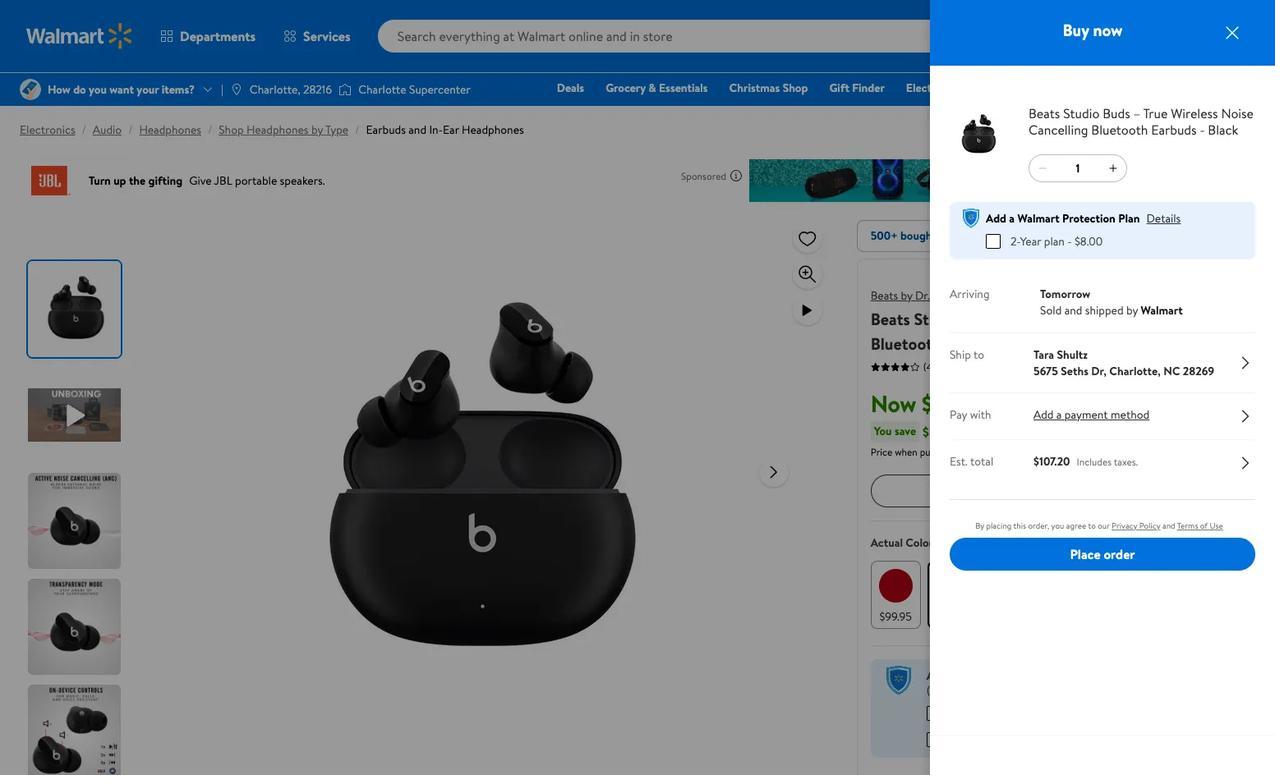 Task type: locate. For each thing, give the bounding box(es) containing it.
1 horizontal spatial now
[[1093, 19, 1123, 41]]

and left in-
[[409, 122, 426, 138]]

to right ship
[[974, 347, 984, 363]]

Walmart Site-Wide search field
[[378, 20, 997, 53]]

increase quantity beats studio buds – true wireless noise cancelling bluetooth earbuds - black, current quantity 1 image
[[1107, 162, 1120, 175]]

a
[[1009, 210, 1015, 227], [1057, 407, 1062, 423], [950, 668, 955, 684]]

walmart up 2-year plan - $8.00 element
[[1018, 210, 1060, 227]]

1 horizontal spatial studio
[[1063, 104, 1100, 122]]

2- right 2-year plan - $8.00 checkbox
[[951, 732, 961, 748]]

0 horizontal spatial cancelling
[[1029, 121, 1088, 139]]

sold
[[1040, 302, 1062, 319]]

a for walmart
[[1009, 210, 1015, 227]]

2 horizontal spatial a
[[1057, 407, 1062, 423]]

1 vertical spatial now
[[962, 482, 986, 500]]

earbuds right type
[[366, 122, 406, 138]]

wireless down auto
[[1171, 104, 1218, 122]]

to inside button
[[1145, 482, 1157, 500]]

– left debit
[[1133, 104, 1141, 122]]

details
[[1147, 210, 1181, 227]]

3 headphones from the left
[[462, 122, 524, 138]]

beats studio buds – true wireless noise cancelling bluetooth earbuds - black - image 5 of 12 image
[[28, 685, 124, 776]]

shultz
[[1057, 347, 1088, 363]]

0 vertical spatial bluetooth
[[1091, 121, 1148, 139]]

earbuds up 1820 reviews 'link'
[[946, 333, 1003, 355]]

and right sold
[[1065, 302, 1083, 319]]

cancelling up decrease quantity beats studio buds – true wireless noise cancelling bluetooth earbuds - black, current quantity 1 "image"
[[1029, 121, 1088, 139]]

2 horizontal spatial earbuds
[[1151, 121, 1197, 139]]

fashion
[[1101, 80, 1139, 96]]

now
[[1093, 19, 1123, 41], [962, 482, 986, 500]]

electronics link left 'audio' link
[[20, 122, 75, 138]]

audio link
[[93, 122, 122, 138]]

plan right 2-year plan - $8.00 checkbox
[[985, 732, 1005, 748]]

1 vertical spatial electronics link
[[20, 122, 75, 138]]

black right "color"
[[940, 535, 967, 551]]

est. total
[[950, 454, 994, 470]]

1 vertical spatial –
[[1003, 308, 1012, 330]]

2- inside buy now dialog
[[1011, 233, 1020, 250]]

noise up tara shultz 5675 seths dr, charlotte, nc 28269
[[1113, 308, 1154, 330]]

beats left 'dr.'
[[871, 288, 898, 304]]

(4.1) 1820 reviews
[[923, 359, 998, 374]]

noise inside beats studio buds – true wireless noise cancelling bluetooth earbuds - black
[[1221, 104, 1254, 122]]

1 horizontal spatial buy now
[[1063, 19, 1123, 41]]

1 vertical spatial cancelling
[[1158, 308, 1234, 330]]

shop for christmas shop
[[783, 80, 808, 96]]

home
[[1049, 80, 1080, 96]]

beats for beats
[[871, 288, 898, 304]]

plan
[[1044, 233, 1065, 250], [1014, 668, 1035, 684], [985, 732, 1005, 748]]

now down est. total
[[962, 482, 986, 500]]

studio down home
[[1063, 104, 1100, 122]]

wireless
[[1171, 104, 1218, 122], [1050, 308, 1110, 330]]

/ right headphones link
[[208, 122, 212, 138]]

toy shop link
[[976, 79, 1035, 97]]

now up fashion "link"
[[1093, 19, 1123, 41]]

1 horizontal spatial buy
[[1063, 19, 1089, 41]]

2 vertical spatial plan
[[985, 732, 1005, 748]]

add for add a payment method
[[1034, 407, 1054, 423]]

0 vertical spatial plan
[[1044, 233, 1065, 250]]

noise down registry at right
[[1221, 104, 1254, 122]]

studio down 'dre' at the right top of page
[[914, 308, 960, 330]]

1 vertical spatial studio
[[914, 308, 960, 330]]

0 horizontal spatial electronics
[[20, 122, 75, 138]]

1 vertical spatial year
[[961, 732, 982, 748]]

1 vertical spatial buy now
[[938, 482, 986, 500]]

1 horizontal spatial year
[[1020, 233, 1041, 250]]

shop headphones by type link
[[219, 122, 349, 138]]

beats inside beats studio buds – true wireless noise cancelling bluetooth earbuds - black
[[1029, 104, 1060, 122]]

finder
[[852, 80, 885, 96]]

wireless down 'tomorrow'
[[1050, 308, 1110, 330]]

year for 2-year plan - $8.00 option
[[1020, 233, 1041, 250]]

to left cart
[[1145, 482, 1157, 500]]

1 horizontal spatial noise
[[1221, 104, 1254, 122]]

1 horizontal spatial –
[[1133, 104, 1141, 122]]

tomorrow
[[1040, 286, 1090, 302]]

0 vertical spatial buds
[[1103, 104, 1130, 122]]

0 vertical spatial 2-
[[1011, 233, 1020, 250]]

when
[[895, 445, 918, 459]]

0 horizontal spatial –
[[1003, 308, 1012, 330]]

terms
[[1177, 520, 1198, 532]]

0 vertical spatial wireless
[[1171, 104, 1218, 122]]

headphones right 'audio' link
[[139, 122, 201, 138]]

walmart right the shipped
[[1141, 302, 1183, 319]]

close panel image
[[1223, 23, 1242, 43]]

a right learn more about strikethrough prices icon
[[1057, 407, 1062, 423]]

0 horizontal spatial walmart
[[1018, 210, 1060, 227]]

to
[[974, 347, 984, 363], [1145, 482, 1157, 500], [1088, 520, 1096, 532]]

headphones right the ear
[[462, 122, 524, 138]]

black up the 5675 at the top
[[1017, 333, 1056, 355]]

headphones
[[139, 122, 201, 138], [246, 122, 309, 138], [462, 122, 524, 138]]

shop right headphones link
[[219, 122, 244, 138]]

5
[[1238, 18, 1243, 32]]

beats down the beats by dr. dre link
[[871, 308, 910, 330]]

0 vertical spatial studio
[[1063, 104, 1100, 122]]

- down walmart+ link
[[1200, 121, 1205, 139]]

earbuds down debit
[[1151, 121, 1197, 139]]

buy now up fashion "link"
[[1063, 19, 1123, 41]]

4 / from the left
[[355, 122, 359, 138]]

0 horizontal spatial buy
[[938, 482, 959, 500]]

online
[[966, 445, 992, 459]]

headphones left type
[[246, 122, 309, 138]]

earbuds inside beats studio buds – true wireless noise cancelling bluetooth earbuds - black
[[1151, 121, 1197, 139]]

2-year plan - $8.00 for 2-year plan - $8.00 option
[[1011, 233, 1103, 250]]

buy now down est.
[[938, 482, 986, 500]]

2- right 2-year plan - $8.00 option
[[1011, 233, 1020, 250]]

by inside tomorrow sold and shipped by walmart
[[1126, 302, 1138, 319]]

-
[[1200, 121, 1205, 139], [1068, 233, 1072, 250], [1007, 333, 1013, 355], [1008, 732, 1012, 748]]

/
[[82, 122, 86, 138], [128, 122, 133, 138], [208, 122, 212, 138], [355, 122, 359, 138]]

0 vertical spatial buy now
[[1063, 19, 1123, 41]]

add for add a walmart protection plan details
[[986, 210, 1007, 227]]

shop right the toy
[[1003, 80, 1028, 96]]

– inside beats by dr. dre beats studio buds – true wireless noise cancelling bluetooth earbuds - black
[[1003, 308, 1012, 330]]

one
[[1122, 103, 1147, 119]]

plan right protection on the right of the page
[[1014, 668, 1035, 684]]

1 / from the left
[[82, 122, 86, 138]]

0 horizontal spatial true
[[1015, 308, 1046, 330]]

method
[[1111, 407, 1150, 423]]

plan for 2-year plan - $8.00 option
[[1044, 233, 1065, 250]]

auto link
[[1153, 79, 1192, 97]]

wireless inside beats studio buds – true wireless noise cancelling bluetooth earbuds - black
[[1171, 104, 1218, 122]]

true inside beats studio buds – true wireless noise cancelling bluetooth earbuds - black
[[1143, 104, 1168, 122]]

plan inside buy now dialog
[[1044, 233, 1065, 250]]

tara
[[1034, 347, 1054, 363]]

0 vertical spatial noise
[[1221, 104, 1254, 122]]

0 horizontal spatial buy now
[[938, 482, 986, 500]]

2 horizontal spatial headphones
[[462, 122, 524, 138]]

/ right "audio"
[[128, 122, 133, 138]]

0 vertical spatial black
[[1208, 121, 1238, 139]]

$8.00
[[1075, 233, 1103, 250], [1015, 732, 1043, 748]]

beats studio buds – true wireless noise cancelling bluetooth earbuds - black - image 3 of 12 image
[[28, 473, 124, 569]]

- inside beats by dr. dre beats studio buds – true wireless noise cancelling bluetooth earbuds - black
[[1007, 333, 1013, 355]]

0 horizontal spatial $99.95
[[880, 609, 912, 625]]

1 vertical spatial electronics
[[20, 122, 75, 138]]

2-year plan - $8.00 down add a walmart protection plan details
[[1011, 233, 1103, 250]]

plan down add a walmart protection plan details
[[1044, 233, 1065, 250]]

2 vertical spatial a
[[950, 668, 955, 684]]

buy down est.
[[938, 482, 959, 500]]

2 horizontal spatial to
[[1145, 482, 1157, 500]]

add right $149.95
[[1034, 407, 1054, 423]]

year right 2-year plan - $8.00 checkbox
[[961, 732, 982, 748]]

2 horizontal spatial plan
[[1044, 233, 1065, 250]]

studio
[[1063, 104, 1100, 122], [914, 308, 960, 330]]

2 vertical spatial beats
[[871, 308, 910, 330]]

year inside buy now dialog
[[1020, 233, 1041, 250]]

- inside beats studio buds – true wireless noise cancelling bluetooth earbuds - black
[[1200, 121, 1205, 139]]

earbuds inside beats by dr. dre beats studio buds – true wireless noise cancelling bluetooth earbuds - black
[[946, 333, 1003, 355]]

2-year plan - $8.00 element
[[986, 233, 1103, 250]]

1 horizontal spatial bluetooth
[[1091, 121, 1148, 139]]

0 horizontal spatial and
[[409, 122, 426, 138]]

buds
[[1103, 104, 1130, 122], [964, 308, 999, 330]]

year right 2-year plan - $8.00 option
[[1020, 233, 1041, 250]]

0 horizontal spatial black
[[940, 535, 967, 551]]

deals link
[[549, 79, 592, 97]]

1 vertical spatial black
[[1017, 333, 1056, 355]]

1 vertical spatial 2-
[[951, 732, 961, 748]]

$8.00 down add a protection plan
[[1015, 732, 1043, 748]]

add inside add to cart button
[[1118, 482, 1141, 500]]

$8.00 inside buy now dialog
[[1075, 233, 1103, 250]]

buy now inside dialog
[[1063, 19, 1123, 41]]

2 vertical spatial to
[[1088, 520, 1096, 532]]

1 vertical spatial buy
[[938, 482, 959, 500]]

beats down home link
[[1029, 104, 1060, 122]]

500+ bought since yesterday
[[871, 228, 1016, 244]]

2 horizontal spatial shop
[[1003, 80, 1028, 96]]

and left terms
[[1163, 520, 1175, 532]]

registry link
[[1199, 79, 1255, 97]]

bluetooth up (4.1)
[[871, 333, 942, 355]]

by left type
[[311, 122, 323, 138]]

cancelling
[[1029, 121, 1088, 139], [1158, 308, 1234, 330]]

shop for toy shop
[[1003, 80, 1028, 96]]

a up yesterday
[[1009, 210, 1015, 227]]

now $99.95
[[871, 388, 987, 420]]

includes
[[1077, 455, 1112, 469]]

1 vertical spatial beats
[[871, 288, 898, 304]]

1 horizontal spatial a
[[1009, 210, 1015, 227]]

electronics link
[[899, 79, 969, 97], [20, 122, 75, 138]]

1 horizontal spatial true
[[1143, 104, 1168, 122]]

0 horizontal spatial wireless
[[1050, 308, 1110, 330]]

year
[[1020, 233, 1041, 250], [961, 732, 982, 748]]

beats studio buds – true wireless noise cancelling bluetooth earbuds - black - image 1 of 12 image
[[28, 261, 124, 357]]

1 vertical spatial walmart
[[1141, 302, 1183, 319]]

our
[[1098, 520, 1110, 532]]

buy up home link
[[1063, 19, 1089, 41]]

- left tara
[[1007, 333, 1013, 355]]

0 vertical spatial year
[[1020, 233, 1041, 250]]

1 vertical spatial bluetooth
[[871, 333, 942, 355]]

2-
[[1011, 233, 1020, 250], [951, 732, 961, 748]]

add up yesterday
[[986, 210, 1007, 227]]

0 vertical spatial electronics link
[[899, 79, 969, 97]]

0 horizontal spatial headphones
[[139, 122, 201, 138]]

cancelling up 28269
[[1158, 308, 1234, 330]]

$99.95 up $50.00
[[922, 388, 987, 420]]

0 vertical spatial to
[[974, 347, 984, 363]]

0 vertical spatial electronics
[[906, 80, 962, 96]]

1 horizontal spatial headphones
[[246, 122, 309, 138]]

$99.95 inside $99.95 button
[[880, 609, 912, 625]]

now inside buy now dialog
[[1093, 19, 1123, 41]]

$8.00 down the 'protection'
[[1075, 233, 1103, 250]]

studio inside beats studio buds – true wireless noise cancelling bluetooth earbuds - black
[[1063, 104, 1100, 122]]

payment
[[1065, 407, 1108, 423]]

bluetooth
[[1091, 121, 1148, 139], [871, 333, 942, 355]]

1
[[1076, 160, 1080, 177]]

0 horizontal spatial $8.00
[[1015, 732, 1043, 748]]

1 vertical spatial to
[[1145, 482, 1157, 500]]

beats
[[1029, 104, 1060, 122], [871, 288, 898, 304], [871, 308, 910, 330]]

bluetooth down the one
[[1091, 121, 1148, 139]]

by left 'dr.'
[[901, 288, 913, 304]]

add a payment method
[[1034, 407, 1150, 423]]

true down auto link
[[1143, 104, 1168, 122]]

add to cart button
[[1059, 475, 1241, 508]]

to for ship
[[974, 347, 984, 363]]

protection
[[1062, 210, 1116, 227]]

shop right christmas
[[783, 80, 808, 96]]

0 vertical spatial buy
[[1063, 19, 1089, 41]]

2 horizontal spatial and
[[1163, 520, 1175, 532]]

fashion link
[[1094, 79, 1146, 97]]

electronics
[[906, 80, 962, 96], [20, 122, 75, 138]]

view video image
[[798, 301, 817, 320]]

/ left 'audio' link
[[82, 122, 86, 138]]

1 vertical spatial plan
[[1014, 668, 1035, 684]]

beats for true
[[1029, 104, 1060, 122]]

1 horizontal spatial shop
[[783, 80, 808, 96]]

plan for 2-year plan - $8.00 checkbox
[[985, 732, 1005, 748]]

0 vertical spatial cancelling
[[1029, 121, 1088, 139]]

1 horizontal spatial walmart
[[1141, 302, 1183, 319]]

and inside tomorrow sold and shipped by walmart
[[1065, 302, 1083, 319]]

electronics left the toy
[[906, 80, 962, 96]]

black inside beats by dr. dre beats studio buds – true wireless noise cancelling bluetooth earbuds - black
[[1017, 333, 1056, 355]]

2-year plan - $8.00 for 2-year plan - $8.00 checkbox
[[951, 732, 1043, 748]]

pay
[[950, 407, 967, 423]]

0 horizontal spatial studio
[[914, 308, 960, 330]]

1 vertical spatial wireless
[[1050, 308, 1110, 330]]

add down taxes.
[[1118, 482, 1141, 500]]

by right the shipped
[[1126, 302, 1138, 319]]

christmas shop
[[729, 80, 808, 96]]

buds down fashion on the right
[[1103, 104, 1130, 122]]

1 horizontal spatial earbuds
[[946, 333, 1003, 355]]

tomorrow sold and shipped by walmart
[[1040, 286, 1183, 319]]

0 horizontal spatial noise
[[1113, 308, 1154, 330]]

true inside beats by dr. dre beats studio buds – true wireless noise cancelling bluetooth earbuds - black
[[1015, 308, 1046, 330]]

1 horizontal spatial buds
[[1103, 104, 1130, 122]]

0 vertical spatial now
[[1093, 19, 1123, 41]]

true up tara
[[1015, 308, 1046, 330]]

to left our
[[1088, 520, 1096, 532]]

$50.00
[[923, 423, 963, 441]]

0 horizontal spatial to
[[974, 347, 984, 363]]

cancelling inside beats by dr. dre beats studio buds – true wireless noise cancelling bluetooth earbuds - black
[[1158, 308, 1234, 330]]

1 horizontal spatial electronics
[[906, 80, 962, 96]]

0 vertical spatial walmart
[[1018, 210, 1060, 227]]

1 horizontal spatial by
[[901, 288, 913, 304]]

a left protection on the right of the page
[[950, 668, 955, 684]]

0 horizontal spatial a
[[950, 668, 955, 684]]

add a walmart protection plan details
[[986, 210, 1181, 227]]

– left sold
[[1003, 308, 1012, 330]]

electronics link left the toy
[[899, 79, 969, 97]]

noise inside beats by dr. dre beats studio buds – true wireless noise cancelling bluetooth earbuds - black
[[1113, 308, 1154, 330]]

1 headphones from the left
[[139, 122, 201, 138]]

0 horizontal spatial buds
[[964, 308, 999, 330]]

2-year plan - $8.00 inside buy now dialog
[[1011, 233, 1103, 250]]

buds down arriving
[[964, 308, 999, 330]]

$99.95 up wpp logo
[[880, 609, 912, 625]]

0 vertical spatial a
[[1009, 210, 1015, 227]]

0 horizontal spatial plan
[[985, 732, 1005, 748]]

buds inside beats by dr. dre beats studio buds – true wireless noise cancelling bluetooth earbuds - black
[[964, 308, 999, 330]]

1 vertical spatial a
[[1057, 407, 1062, 423]]

1 vertical spatial $8.00
[[1015, 732, 1043, 748]]

add up "3-year plan - $11.00" checkbox
[[927, 668, 947, 684]]

color
[[906, 535, 933, 551]]

electronics left 'audio' link
[[20, 122, 75, 138]]

2 horizontal spatial by
[[1126, 302, 1138, 319]]

0 horizontal spatial year
[[961, 732, 982, 748]]

walmart inside tomorrow sold and shipped by walmart
[[1141, 302, 1183, 319]]

1 vertical spatial $99.95
[[880, 609, 912, 625]]

this
[[1013, 520, 1026, 532]]

/ right type
[[355, 122, 359, 138]]

0 vertical spatial true
[[1143, 104, 1168, 122]]

you
[[1051, 520, 1064, 532]]

black down walmart+ link
[[1208, 121, 1238, 139]]

0 horizontal spatial 2-
[[951, 732, 961, 748]]

price when purchased online
[[871, 445, 992, 459]]

noise
[[1221, 104, 1254, 122], [1113, 308, 1154, 330]]

1 horizontal spatial cancelling
[[1158, 308, 1234, 330]]

0 vertical spatial $8.00
[[1075, 233, 1103, 250]]

2-year plan - $8.00 right 2-year plan - $8.00 checkbox
[[951, 732, 1043, 748]]

2 horizontal spatial black
[[1208, 121, 1238, 139]]

of
[[1200, 520, 1208, 532]]



Task type: vqa. For each thing, say whether or not it's contained in the screenshot.
"Reorder" inside 'REORDER' link
no



Task type: describe. For each thing, give the bounding box(es) containing it.
sponsored
[[681, 169, 726, 183]]

buy now dialog
[[930, 0, 1275, 776]]

cancelling inside beats studio buds – true wireless noise cancelling bluetooth earbuds - black
[[1029, 121, 1088, 139]]

electronics for electronics / audio / headphones / shop headphones by type / earbuds and in-ear headphones
[[20, 122, 75, 138]]

use
[[1210, 520, 1223, 532]]

ship
[[950, 347, 971, 363]]

shipped
[[1085, 302, 1124, 319]]

legal information image
[[995, 445, 1008, 458]]

pay with
[[950, 407, 991, 423]]

$8.00 for 2-year plan - $8.00 checkbox
[[1015, 732, 1043, 748]]

beats studio buds – true wireless noise cancelling bluetooth earbuds - black - image 4 of 12 image
[[28, 579, 124, 675]]

3-Year plan - $11.00 checkbox
[[927, 706, 941, 721]]

actual
[[871, 535, 903, 551]]

yesterday
[[968, 228, 1016, 244]]

terms of use link
[[1177, 520, 1223, 532]]

add to favorites list, beats studio buds – true wireless noise cancelling bluetooth earbuds - black image
[[798, 228, 817, 249]]

2 / from the left
[[128, 122, 133, 138]]

you
[[874, 423, 892, 440]]

tara shultz 5675 seths dr, charlotte, nc 28269
[[1034, 347, 1214, 380]]

learn more about strikethrough prices image
[[1033, 402, 1046, 415]]

bluetooth inside beats by dr. dre beats studio buds – true wireless noise cancelling bluetooth earbuds - black
[[871, 333, 942, 355]]

policy
[[1139, 520, 1161, 532]]

add for add a protection plan
[[927, 668, 947, 684]]

1 horizontal spatial plan
[[1014, 668, 1035, 684]]

next media item image
[[764, 462, 784, 482]]

order
[[1104, 545, 1135, 563]]

christmas shop link
[[722, 79, 815, 97]]

add for add to cart
[[1118, 482, 1141, 500]]

studio inside beats by dr. dre beats studio buds – true wireless noise cancelling bluetooth earbuds - black
[[914, 308, 960, 330]]

500+
[[871, 228, 898, 244]]

earbuds and in-ear headphones link
[[366, 122, 524, 138]]

nc
[[1164, 363, 1180, 380]]

a for protection
[[950, 668, 955, 684]]

2-Year plan - $8.00 checkbox
[[927, 733, 941, 747]]

– inside beats studio buds – true wireless noise cancelling bluetooth earbuds - black
[[1133, 104, 1141, 122]]

buy now inside button
[[938, 482, 986, 500]]

$20.81
[[1223, 40, 1245, 52]]

arriving
[[950, 286, 990, 302]]

cart
[[1160, 482, 1183, 500]]

buy inside button
[[938, 482, 959, 500]]

headphones link
[[139, 122, 201, 138]]

ear
[[443, 122, 459, 138]]

dr.
[[915, 288, 930, 304]]

Search search field
[[378, 20, 997, 53]]

type
[[325, 122, 349, 138]]

year for 2-year plan - $8.00 checkbox
[[961, 732, 982, 748]]

zoom image modal image
[[798, 265, 817, 284]]

plan
[[1118, 210, 1140, 227]]

5675
[[1034, 363, 1058, 380]]

home link
[[1042, 79, 1087, 97]]

seths
[[1061, 363, 1089, 380]]

$107.20 includes taxes.
[[1034, 454, 1138, 470]]

now inside buy now button
[[962, 482, 986, 500]]

bought
[[900, 228, 937, 244]]

buds inside beats studio buds – true wireless noise cancelling bluetooth earbuds - black
[[1103, 104, 1130, 122]]

- down protection on the right of the page
[[1008, 732, 1012, 748]]

gift finder link
[[822, 79, 892, 97]]

beats by dr. dre beats studio buds – true wireless noise cancelling bluetooth earbuds - black
[[871, 288, 1234, 355]]

agree
[[1066, 520, 1086, 532]]

toy
[[983, 80, 1000, 96]]

with
[[970, 407, 991, 423]]

1 horizontal spatial electronics link
[[899, 79, 969, 97]]

debit
[[1150, 103, 1178, 119]]

0 horizontal spatial by
[[311, 122, 323, 138]]

electronics / audio / headphones / shop headphones by type / earbuds and in-ear headphones
[[20, 122, 524, 138]]

electronics for electronics
[[906, 80, 962, 96]]

price
[[871, 445, 893, 459]]

3 / from the left
[[208, 122, 212, 138]]

walmart image
[[26, 23, 133, 49]]

beats by dr. dre link
[[871, 288, 951, 304]]

walmart+ link
[[1192, 102, 1255, 120]]

toy shop
[[983, 80, 1028, 96]]

reviews
[[966, 359, 998, 373]]

you save $50.00
[[874, 423, 963, 441]]

by inside beats by dr. dre beats studio buds – true wireless noise cancelling bluetooth earbuds - black
[[901, 288, 913, 304]]

$99.95 button
[[871, 561, 921, 629]]

gift
[[829, 80, 849, 96]]

wireless inside beats by dr. dre beats studio buds – true wireless noise cancelling bluetooth earbuds - black
[[1050, 308, 1110, 330]]

to for add
[[1145, 482, 1157, 500]]

add to cart
[[1118, 482, 1183, 500]]

privacy
[[1112, 520, 1137, 532]]

buy now button
[[871, 475, 1053, 508]]

actual color black
[[871, 535, 967, 551]]

1 horizontal spatial to
[[1088, 520, 1096, 532]]

total
[[970, 454, 994, 470]]

registry
[[1206, 80, 1248, 96]]

2- for 2-year plan - $8.00 option
[[1011, 233, 1020, 250]]

privacy policy link
[[1112, 520, 1161, 532]]

0 horizontal spatial electronics link
[[20, 122, 75, 138]]

beats studio buds – true wireless noise cancelling bluetooth earbuds - black - image 2 of 12 image
[[28, 367, 124, 463]]

28269
[[1183, 363, 1214, 380]]

by placing this order, you agree to our privacy policy and terms of use
[[976, 520, 1223, 532]]

actual color list
[[867, 558, 1245, 633]]

0 horizontal spatial earbuds
[[366, 122, 406, 138]]

dre
[[933, 288, 951, 304]]

2-Year plan - $8.00 checkbox
[[986, 234, 1001, 249]]

now
[[871, 388, 916, 420]]

audio
[[93, 122, 122, 138]]

a for payment
[[1057, 407, 1062, 423]]

dr,
[[1091, 363, 1107, 380]]

walmart+
[[1199, 103, 1248, 119]]

ad disclaimer and feedback for skylinedisplayad image
[[730, 169, 743, 182]]

$107.20
[[1034, 454, 1070, 470]]

registry one debit
[[1122, 80, 1248, 119]]

wpp logo image
[[884, 666, 913, 696]]

1820
[[944, 359, 964, 373]]

- down add a walmart protection plan details
[[1068, 233, 1072, 250]]

$8.00 for 2-year plan - $8.00 option
[[1075, 233, 1103, 250]]

0 horizontal spatial shop
[[219, 122, 244, 138]]

2 headphones from the left
[[246, 122, 309, 138]]

placing
[[986, 520, 1012, 532]]

2- for 2-year plan - $8.00 checkbox
[[951, 732, 961, 748]]

christmas
[[729, 80, 780, 96]]

2 vertical spatial black
[[940, 535, 967, 551]]

0 vertical spatial $99.95
[[922, 388, 987, 420]]

$149.95
[[993, 400, 1030, 417]]

decrease quantity beats studio buds – true wireless noise cancelling bluetooth earbuds - black, current quantity 1 image
[[1036, 162, 1049, 175]]

&
[[648, 80, 656, 96]]

save
[[895, 423, 916, 440]]

in-
[[429, 122, 443, 138]]

since
[[939, 228, 965, 244]]

2 vertical spatial and
[[1163, 520, 1175, 532]]

black inside beats studio buds – true wireless noise cancelling bluetooth earbuds - black
[[1208, 121, 1238, 139]]

place order button
[[950, 538, 1255, 571]]

one debit link
[[1115, 102, 1185, 120]]

buy inside dialog
[[1063, 19, 1089, 41]]

place order
[[1070, 545, 1135, 563]]

ship to
[[950, 347, 984, 363]]

0 vertical spatial and
[[409, 122, 426, 138]]

bluetooth inside beats studio buds – true wireless noise cancelling bluetooth earbuds - black
[[1091, 121, 1148, 139]]

beats studio buds – true wireless noise cancelling bluetooth earbuds - black
[[1029, 104, 1254, 139]]

by
[[976, 520, 984, 532]]

gift finder
[[829, 80, 885, 96]]



